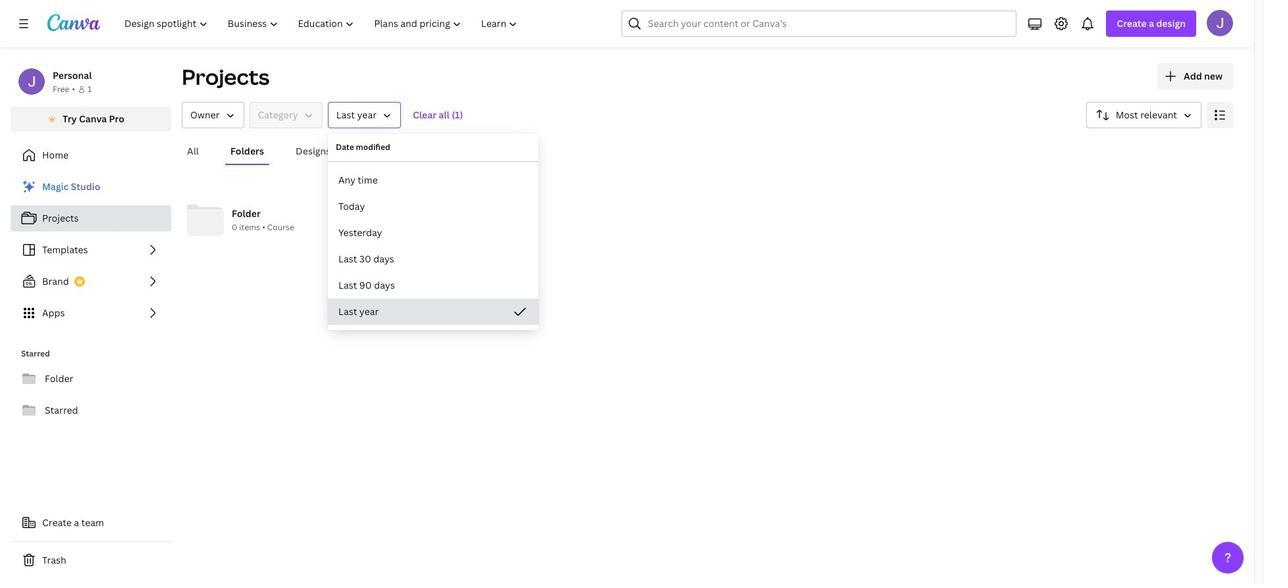 Task type: vqa. For each thing, say whether or not it's contained in the screenshot.
Category button
yes



Task type: locate. For each thing, give the bounding box(es) containing it.
Date modified button
[[328, 102, 401, 128]]

None search field
[[622, 11, 1017, 37]]

list
[[11, 174, 171, 327]]

top level navigation element
[[116, 11, 529, 37]]

Search search field
[[648, 11, 990, 36]]

2 option from the top
[[328, 194, 539, 220]]

list box
[[328, 167, 539, 325]]

Owner button
[[182, 102, 244, 128]]

option
[[328, 167, 539, 194], [328, 194, 539, 220], [328, 220, 539, 246], [328, 246, 539, 273], [328, 273, 539, 299], [328, 299, 539, 325]]

4 option from the top
[[328, 246, 539, 273]]

jacob simon image
[[1207, 10, 1233, 36]]



Task type: describe. For each thing, give the bounding box(es) containing it.
6 option from the top
[[328, 299, 539, 325]]

1 option from the top
[[328, 167, 539, 194]]

Category button
[[249, 102, 322, 128]]

3 option from the top
[[328, 220, 539, 246]]

Sort by button
[[1086, 102, 1202, 128]]

5 option from the top
[[328, 273, 539, 299]]



